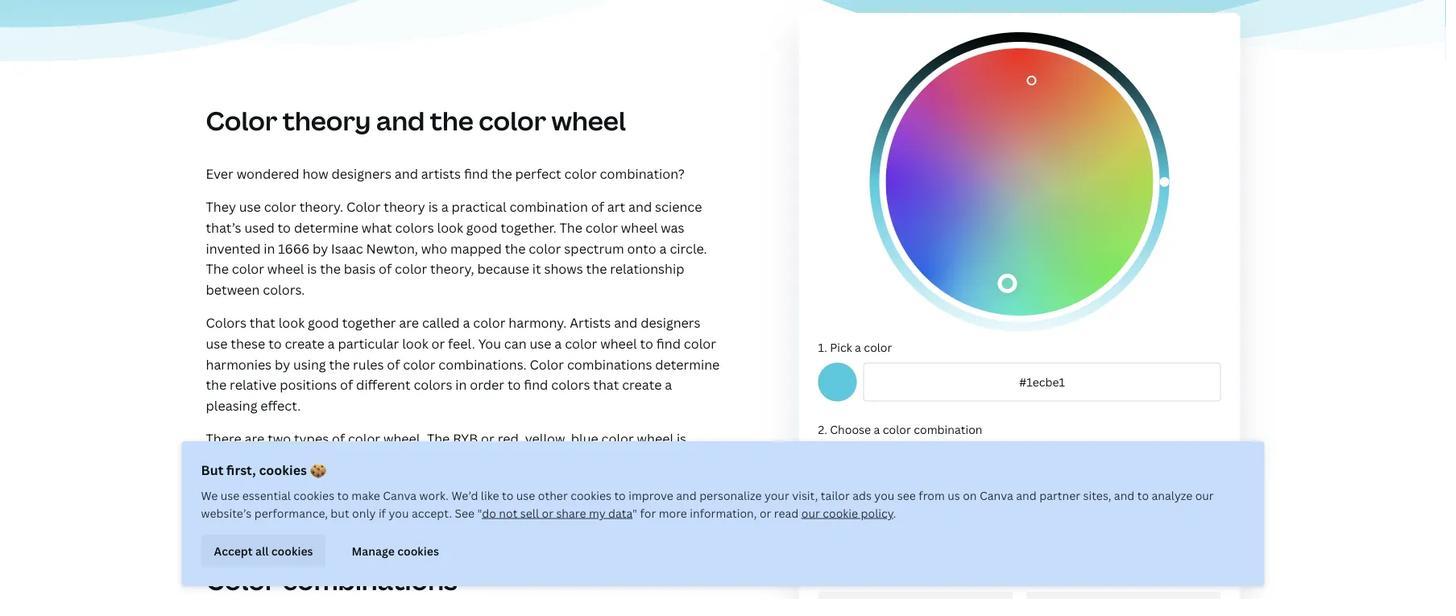 Task type: vqa. For each thing, say whether or not it's contained in the screenshot.
between
yes



Task type: locate. For each thing, give the bounding box(es) containing it.
2 " from the left
[[633, 506, 638, 521]]

1 horizontal spatial in
[[456, 376, 467, 394]]

designers down the relationship
[[641, 314, 701, 332]]

from
[[919, 488, 945, 503]]

and inside the there are two types of color wheel. the ryb or red, yellow, blue color wheel is typically used by artists, as it helps with combining paint colors. then there is the rgb, or red, green and blue color wheel, which is designed for online use, as it refers to mixing light – like on a computer or tv screen. canva's color wheel is an rgb color wheel, as it is designed for online use.
[[322, 472, 345, 489]]

only
[[352, 506, 376, 521]]

1 vertical spatial combinations
[[283, 563, 457, 599]]

0 horizontal spatial look
[[279, 314, 305, 332]]

0 horizontal spatial are
[[245, 431, 265, 448]]

0 vertical spatial you
[[875, 488, 895, 503]]

colors inside they use color theory. color theory is a practical combination of art and science that's used to determine what colors look good together. the color wheel was invented in 1666 by isaac newton, who mapped the color spectrum onto a circle. the color wheel is the basis of color theory, because it shows the relationship between colors.
[[395, 219, 434, 236]]

for up canva's
[[570, 472, 588, 489]]

sell
[[521, 506, 539, 521]]

1666
[[278, 240, 310, 257]]

as right artists, at the bottom left of the page
[[360, 451, 374, 468]]

to up but in the left of the page
[[337, 488, 349, 503]]

create up there
[[622, 376, 662, 394]]

this
[[854, 569, 874, 585]]

the up with
[[427, 431, 450, 448]]

0 vertical spatial by
[[313, 240, 328, 257]]

combination up together.
[[510, 198, 588, 216]]

2 vertical spatial find
[[524, 376, 548, 394]]

None text field
[[864, 363, 1221, 402]]

manage cookies button
[[339, 535, 452, 567]]

a left particular
[[328, 335, 335, 352]]

relative
[[230, 376, 277, 394]]

1 vertical spatial designers
[[641, 314, 701, 332]]

you up policy
[[875, 488, 895, 503]]

1 vertical spatial by
[[275, 356, 290, 373]]

0 vertical spatial theory
[[283, 103, 371, 138]]

the up an
[[688, 451, 709, 468]]

by up green at the left
[[296, 451, 311, 468]]

0 vertical spatial combination
[[510, 198, 588, 216]]

0 horizontal spatial determine
[[294, 219, 359, 236]]

newton,
[[366, 240, 418, 257]]

combinations.
[[439, 356, 527, 373]]

1 vertical spatial red,
[[256, 472, 280, 489]]

1 horizontal spatial the
[[427, 431, 450, 448]]

pick
[[830, 340, 853, 355]]

you right if
[[389, 506, 409, 521]]

1 vertical spatial the
[[206, 260, 229, 278]]

that down artists
[[593, 376, 619, 394]]

online down then
[[591, 472, 630, 489]]

and inside colors that look good together are called a color harmony. artists and designers use these to create a particular look or feel. you can use a color wheel to find color harmonies by using the rules of color combinations. color combinations determine the relative positions of different colors in order to find colors that create a pleasing effect.
[[614, 314, 638, 332]]

1 horizontal spatial as
[[360, 451, 374, 468]]

designed up manage cookies at bottom left
[[357, 513, 413, 530]]

use inside they use color theory. color theory is a practical combination of art and science that's used to determine what colors look good together. the color wheel was invented in 1666 by isaac newton, who mapped the color spectrum onto a circle. the color wheel is the basis of color theory, because it shows the relationship between colors.
[[239, 198, 261, 216]]

use up website's
[[221, 488, 240, 503]]

is
[[428, 198, 438, 216], [307, 260, 317, 278], [677, 431, 687, 448], [675, 451, 685, 468], [497, 472, 507, 489], [675, 492, 684, 510], [344, 513, 353, 530]]

combination
[[510, 198, 588, 216], [914, 422, 983, 438], [908, 569, 976, 585]]

that's
[[206, 219, 241, 236]]

2 canva from the left
[[980, 488, 1014, 503]]

more
[[659, 506, 687, 521]]

wheel, down mixing
[[271, 513, 312, 530]]

a up the feel. at the left of page
[[463, 314, 470, 332]]

1 vertical spatial wheel,
[[271, 513, 312, 530]]

our right analyze
[[1196, 488, 1214, 503]]

isaac
[[331, 240, 363, 257]]

0 horizontal spatial combinations
[[283, 563, 457, 599]]

color down harmony.
[[530, 356, 564, 373]]

do
[[482, 506, 496, 521]]

1 vertical spatial online
[[437, 513, 476, 530]]

" inside we use essential cookies to make canva work. we'd like to use other cookies to improve and personalize your visit, tailor ads you see from us on canva and partner sites, and to analyze our website's performance, but only if you accept. see "
[[478, 506, 482, 521]]

and left partner
[[1017, 488, 1037, 503]]

wheel up perfect in the top left of the page
[[552, 103, 626, 138]]

used inside the there are two types of color wheel. the ryb or red, yellow, blue color wheel is typically used by artists, as it helps with combining paint colors. then there is the rgb, or red, green and blue color wheel, which is designed for online use, as it refers to mixing light – like on a computer or tv screen. canva's color wheel is an rgb color wheel, as it is designed for online use.
[[262, 451, 292, 468]]

wheel, up computer
[[414, 472, 455, 489]]

then
[[604, 451, 635, 468]]

red, up mixing
[[256, 472, 280, 489]]

designed
[[510, 472, 567, 489], [357, 513, 413, 530]]

1 horizontal spatial canva
[[980, 488, 1014, 503]]

mixing
[[262, 492, 302, 510]]

0 horizontal spatial find
[[464, 165, 488, 182]]

cookies down "accept."
[[397, 543, 439, 559]]

good inside they use color theory. color theory is a practical combination of art and science that's used to determine what colors look good together. the color wheel was invented in 1666 by isaac newton, who mapped the color spectrum onto a circle. the color wheel is the basis of color theory, because it shows the relationship between colors.
[[467, 219, 498, 236]]

1. pick a color
[[818, 340, 893, 355]]

wheel,
[[414, 472, 455, 489], [271, 513, 312, 530]]

1 horizontal spatial like
[[481, 488, 499, 503]]

0 vertical spatial wheel,
[[414, 472, 455, 489]]

use,
[[633, 472, 658, 489]]

science
[[655, 198, 702, 216]]

0 horizontal spatial in
[[264, 240, 275, 257]]

between
[[206, 281, 260, 298]]

1 vertical spatial designed
[[357, 513, 413, 530]]

in inside they use color theory. color theory is a practical combination of art and science that's used to determine what colors look good together. the color wheel was invented in 1666 by isaac newton, who mapped the color spectrum onto a circle. the color wheel is the basis of color theory, because it shows the relationship between colors.
[[264, 240, 275, 257]]

and down artists, at the bottom left of the page
[[322, 472, 345, 489]]

by
[[313, 240, 328, 257], [275, 356, 290, 373], [296, 451, 311, 468]]

find down can
[[524, 376, 548, 394]]

harmonies
[[206, 356, 272, 373]]

theory
[[283, 103, 371, 138], [384, 198, 425, 216]]

of up artists, at the bottom left of the page
[[332, 431, 345, 448]]

1 horizontal spatial determine
[[655, 356, 720, 373]]

sites,
[[1084, 488, 1112, 503]]

to up "1666"
[[278, 219, 291, 236]]

good inside colors that look good together are called a color harmony. artists and designers use these to create a particular look or feel. you can use a color wheel to find color harmonies by using the rules of color combinations. color combinations determine the relative positions of different colors in order to find colors that create a pleasing effect.
[[308, 314, 339, 332]]

2 horizontal spatial the
[[560, 219, 583, 236]]

wheel down artists
[[601, 335, 637, 352]]

ever wondered how designers and artists find the perfect color combination?
[[206, 165, 685, 182]]

to up "data"
[[615, 488, 626, 503]]

like inside the there are two types of color wheel. the ryb or red, yellow, blue color wheel is typically used by artists, as it helps with combining paint colors. then there is the rgb, or red, green and blue color wheel, which is designed for online use, as it refers to mixing light – like on a computer or tv screen. canva's color wheel is an rgb color wheel, as it is designed for online use.
[[347, 492, 368, 510]]

2 vertical spatial combination
[[908, 569, 976, 585]]

website's
[[201, 506, 252, 521]]

1 vertical spatial good
[[308, 314, 339, 332]]

1 horizontal spatial look
[[402, 335, 428, 352]]

0 vertical spatial good
[[467, 219, 498, 236]]

0 horizontal spatial on
[[371, 492, 387, 510]]

are inside colors that look good together are called a color harmony. artists and designers use these to create a particular look or feel. you can use a color wheel to find color harmonies by using the rules of color combinations. color combinations determine the relative positions of different colors in order to find colors that create a pleasing effect.
[[399, 314, 419, 332]]

1 horizontal spatial designed
[[510, 472, 567, 489]]

1 horizontal spatial our
[[1196, 488, 1214, 503]]

1 vertical spatial create
[[622, 376, 662, 394]]

on inside we use essential cookies to make canva work. we'd like to use other cookies to improve and personalize your visit, tailor ads you see from us on canva and partner sites, and to analyze our website's performance, but only if you accept. see "
[[963, 488, 977, 503]]

1 vertical spatial you
[[389, 506, 409, 521]]

but
[[331, 506, 350, 521]]

the up ever wondered how designers and artists find the perfect color combination?
[[430, 103, 474, 138]]

online down we'd
[[437, 513, 476, 530]]

rules
[[353, 356, 384, 373]]

0 horizontal spatial "
[[478, 506, 482, 521]]

manage
[[352, 543, 395, 559]]

good
[[467, 219, 498, 236], [308, 314, 339, 332]]

like inside we use essential cookies to make canva work. we'd like to use other cookies to improve and personalize your visit, tailor ads you see from us on canva and partner sites, and to analyze our website's performance, but only if you accept. see "
[[481, 488, 499, 503]]

0 horizontal spatial blue
[[348, 472, 376, 489]]

like right –
[[347, 492, 368, 510]]

0 horizontal spatial wheel,
[[271, 513, 312, 530]]

1 vertical spatial combination
[[914, 422, 983, 438]]

0 vertical spatial determine
[[294, 219, 359, 236]]

0 vertical spatial used
[[245, 219, 275, 236]]

because
[[478, 260, 529, 278]]

accept
[[214, 543, 253, 559]]

and right art
[[629, 198, 652, 216]]

a inside the there are two types of color wheel. the ryb or red, yellow, blue color wheel is typically used by artists, as it helps with combining paint colors. then there is the rgb, or red, green and blue color wheel, which is designed for online use, as it refers to mixing light – like on a computer or tv screen. canva's color wheel is an rgb color wheel, as it is designed for online use.
[[390, 492, 397, 510]]

in
[[264, 240, 275, 257], [456, 376, 467, 394]]

particular
[[338, 335, 399, 352]]

1 " from the left
[[478, 506, 482, 521]]

colors
[[206, 314, 247, 332]]

improve
[[629, 488, 674, 503]]

1 vertical spatial theory
[[384, 198, 425, 216]]

it
[[533, 260, 541, 278], [377, 451, 386, 468], [678, 472, 686, 489], [332, 513, 340, 530]]

are left called
[[399, 314, 419, 332]]

or left read
[[760, 506, 772, 521]]

a right if
[[390, 492, 397, 510]]

theory up what
[[384, 198, 425, 216]]

helps
[[389, 451, 423, 468]]

0 horizontal spatial canva
[[383, 488, 417, 503]]

1 vertical spatial are
[[245, 431, 265, 448]]

wheel up onto
[[621, 219, 658, 236]]

invented
[[206, 240, 261, 257]]

of left art
[[591, 198, 604, 216]]

cookies up "essential"
[[259, 462, 307, 479]]

look up who
[[437, 219, 463, 236]]

combination right this
[[908, 569, 976, 585]]

0 horizontal spatial our
[[802, 506, 820, 521]]

you
[[875, 488, 895, 503], [389, 506, 409, 521]]

we use essential cookies to make canva work. we'd like to use other cookies to improve and personalize your visit, tailor ads you see from us on canva and partner sites, and to analyze our website's performance, but only if you accept. see "
[[201, 488, 1214, 521]]

that up these
[[250, 314, 275, 332]]

like up do
[[481, 488, 499, 503]]

harmony.
[[509, 314, 567, 332]]

0 horizontal spatial theory
[[283, 103, 371, 138]]

1 horizontal spatial wheel,
[[414, 472, 455, 489]]

determine inside they use color theory. color theory is a practical combination of art and science that's used to determine what colors look good together. the color wheel was invented in 1666 by isaac newton, who mapped the color spectrum onto a circle. the color wheel is the basis of color theory, because it shows the relationship between colors.
[[294, 219, 359, 236]]

1 horizontal spatial online
[[591, 472, 630, 489]]

1 horizontal spatial on
[[963, 488, 977, 503]]

create up using
[[285, 335, 325, 352]]

the down isaac
[[320, 260, 341, 278]]

0 vertical spatial blue
[[571, 431, 599, 448]]

" down improve
[[633, 506, 638, 521]]

first,
[[227, 462, 256, 479]]

color inside they use color theory. color theory is a practical combination of art and science that's used to determine what colors look good together. the color wheel was invented in 1666 by isaac newton, who mapped the color spectrum onto a circle. the color wheel is the basis of color theory, because it shows the relationship between colors.
[[347, 198, 381, 216]]

1 vertical spatial find
[[657, 335, 681, 352]]

rgb
[[206, 513, 233, 530]]

art
[[608, 198, 626, 216]]

determine inside colors that look good together are called a color harmony. artists and designers use these to create a particular look or feel. you can use a color wheel to find color harmonies by using the rules of color combinations. color combinations determine the relative positions of different colors in order to find colors that create a pleasing effect.
[[655, 356, 720, 373]]

1 horizontal spatial blue
[[571, 431, 599, 448]]

as right use,
[[661, 472, 675, 489]]

combination for 3. use this color combination
[[908, 569, 976, 585]]

1 horizontal spatial designers
[[641, 314, 701, 332]]

on inside the there are two types of color wheel. the ryb or red, yellow, blue color wheel is typically used by artists, as it helps with combining paint colors. then there is the rgb, or red, green and blue color wheel, which is designed for online use, as it refers to mixing light – like on a computer or tv screen. canva's color wheel is an rgb color wheel, as it is designed for online use.
[[371, 492, 387, 510]]

1 horizontal spatial combinations
[[567, 356, 652, 373]]

effect.
[[261, 397, 301, 414]]

in left "1666"
[[264, 240, 275, 257]]

0 horizontal spatial designers
[[332, 165, 392, 182]]

wheel down use,
[[635, 492, 671, 510]]

0 horizontal spatial good
[[308, 314, 339, 332]]

performance,
[[254, 506, 328, 521]]

it inside they use color theory. color theory is a practical combination of art and science that's used to determine what colors look good together. the color wheel was invented in 1666 by isaac newton, who mapped the color spectrum onto a circle. the color wheel is the basis of color theory, because it shows the relationship between colors.
[[533, 260, 541, 278]]

look down called
[[402, 335, 428, 352]]

combinations down manage
[[283, 563, 457, 599]]

0 horizontal spatial like
[[347, 492, 368, 510]]

color combinations
[[206, 563, 457, 599]]

of inside the there are two types of color wheel. the ryb or red, yellow, blue color wheel is typically used by artists, as it helps with combining paint colors. then there is the rgb, or red, green and blue color wheel, which is designed for online use, as it refers to mixing light – like on a computer or tv screen. canva's color wheel is an rgb color wheel, as it is designed for online use.
[[332, 431, 345, 448]]

other
[[538, 488, 568, 503]]

use right they
[[239, 198, 261, 216]]

to
[[278, 219, 291, 236], [269, 335, 282, 352], [640, 335, 654, 352], [508, 376, 521, 394], [337, 488, 349, 503], [502, 488, 514, 503], [615, 488, 626, 503], [1138, 488, 1149, 503], [246, 492, 259, 510]]

0 horizontal spatial colors.
[[263, 281, 305, 298]]

but
[[201, 462, 224, 479]]

0 vertical spatial combinations
[[567, 356, 652, 373]]

1 vertical spatial our
[[802, 506, 820, 521]]

color up what
[[347, 198, 381, 216]]

of down newton,
[[379, 260, 392, 278]]

used
[[245, 219, 275, 236], [262, 451, 292, 468]]

2 vertical spatial by
[[296, 451, 311, 468]]

to inside the there are two types of color wheel. the ryb or red, yellow, blue color wheel is typically used by artists, as it helps with combining paint colors. then there is the rgb, or red, green and blue color wheel, which is designed for online use, as it refers to mixing light – like on a computer or tv screen. canva's color wheel is an rgb color wheel, as it is designed for online use.
[[246, 492, 259, 510]]

look inside they use color theory. color theory is a practical combination of art and science that's used to determine what colors look good together. the color wheel was invented in 1666 by isaac newton, who mapped the color spectrum onto a circle. the color wheel is the basis of color theory, because it shows the relationship between colors.
[[437, 219, 463, 236]]

the inside the there are two types of color wheel. the ryb or red, yellow, blue color wheel is typically used by artists, as it helps with combining paint colors. then there is the rgb, or red, green and blue color wheel, which is designed for online use, as it refers to mixing light – like on a computer or tv screen. canva's color wheel is an rgb color wheel, as it is designed for online use.
[[688, 451, 709, 468]]

color up ever
[[206, 103, 278, 138]]

good down practical
[[467, 219, 498, 236]]

to right these
[[269, 335, 282, 352]]

1 vertical spatial determine
[[655, 356, 720, 373]]

1 horizontal spatial are
[[399, 314, 419, 332]]

0 horizontal spatial you
[[389, 506, 409, 521]]

0 horizontal spatial red,
[[256, 472, 280, 489]]

color
[[479, 103, 546, 138], [565, 165, 597, 182], [264, 198, 296, 216], [586, 219, 618, 236], [529, 240, 561, 257], [232, 260, 264, 278], [395, 260, 427, 278], [473, 314, 506, 332], [565, 335, 598, 352], [684, 335, 717, 352], [864, 340, 893, 355], [403, 356, 436, 373], [883, 422, 911, 438], [348, 431, 380, 448], [602, 431, 634, 448], [379, 472, 411, 489], [599, 492, 632, 510], [236, 513, 268, 530], [877, 569, 905, 585]]

0 horizontal spatial by
[[275, 356, 290, 373]]

colors. inside the there are two types of color wheel. the ryb or red, yellow, blue color wheel is typically used by artists, as it helps with combining paint colors. then there is the rgb, or red, green and blue color wheel, which is designed for online use, as it refers to mixing light – like on a computer or tv screen. canva's color wheel is an rgb color wheel, as it is designed for online use.
[[559, 451, 601, 468]]

1 horizontal spatial "
[[633, 506, 638, 521]]

blue right yellow,
[[571, 431, 599, 448]]

designers right how
[[332, 165, 392, 182]]

1 vertical spatial look
[[279, 314, 305, 332]]

0 vertical spatial as
[[360, 451, 374, 468]]

"
[[478, 506, 482, 521], [633, 506, 638, 521]]

used down two at left
[[262, 451, 292, 468]]

2 vertical spatial as
[[315, 513, 329, 530]]

–
[[336, 492, 344, 510]]

0 vertical spatial designed
[[510, 472, 567, 489]]

do not sell or share my data link
[[482, 506, 633, 521]]

on right –
[[371, 492, 387, 510]]

0 horizontal spatial create
[[285, 335, 325, 352]]

find up practical
[[464, 165, 488, 182]]

wheel inside colors that look good together are called a color harmony. artists and designers use these to create a particular look or feel. you can use a color wheel to find color harmonies by using the rules of color combinations. color combinations determine the relative positions of different colors in order to find colors that create a pleasing effect.
[[601, 335, 637, 352]]

for
[[570, 472, 588, 489], [640, 506, 656, 521], [416, 513, 434, 530]]

theory up how
[[283, 103, 371, 138]]

it left helps
[[377, 451, 386, 468]]

work.
[[420, 488, 449, 503]]

1 horizontal spatial good
[[467, 219, 498, 236]]

combination up us
[[914, 422, 983, 438]]

was
[[661, 219, 685, 236]]

2 vertical spatial the
[[427, 431, 450, 448]]

as left but in the left of the page
[[315, 513, 329, 530]]

1 vertical spatial colors.
[[559, 451, 601, 468]]

as
[[360, 451, 374, 468], [661, 472, 675, 489], [315, 513, 329, 530]]

or down called
[[432, 335, 445, 352]]

green
[[283, 472, 318, 489]]

3.
[[818, 569, 828, 585]]

pleasing
[[206, 397, 258, 414]]

0 horizontal spatial the
[[206, 260, 229, 278]]

we'd
[[452, 488, 478, 503]]

1 horizontal spatial colors.
[[559, 451, 601, 468]]

information,
[[690, 506, 757, 521]]

to right 'refers'
[[246, 492, 259, 510]]

use
[[239, 198, 261, 216], [206, 335, 228, 352], [530, 335, 552, 352], [221, 488, 240, 503], [516, 488, 535, 503]]

slider
[[870, 32, 1170, 332]]

colors up who
[[395, 219, 434, 236]]

the up between
[[206, 260, 229, 278]]

0 vertical spatial are
[[399, 314, 419, 332]]

0 vertical spatial colors.
[[263, 281, 305, 298]]

canva right us
[[980, 488, 1014, 503]]

2 horizontal spatial by
[[313, 240, 328, 257]]

0 vertical spatial look
[[437, 219, 463, 236]]

2 horizontal spatial find
[[657, 335, 681, 352]]

combination?
[[600, 165, 685, 182]]

look up using
[[279, 314, 305, 332]]

by inside colors that look good together are called a color harmony. artists and designers use these to create a particular look or feel. you can use a color wheel to find color harmonies by using the rules of color combinations. color combinations determine the relative positions of different colors in order to find colors that create a pleasing effect.
[[275, 356, 290, 373]]



Task type: describe. For each thing, give the bounding box(es) containing it.
1 vertical spatial that
[[593, 376, 619, 394]]

0 vertical spatial create
[[285, 335, 325, 352]]

2. choose a color combination
[[818, 422, 983, 438]]

partner
[[1040, 488, 1081, 503]]

the left perfect in the top left of the page
[[492, 165, 512, 182]]

together.
[[501, 219, 557, 236]]

or up combining
[[481, 431, 495, 448]]

mapped
[[451, 240, 502, 257]]

0 vertical spatial designers
[[332, 165, 392, 182]]

or down typically
[[239, 472, 253, 489]]

use down colors
[[206, 335, 228, 352]]

types
[[294, 431, 329, 448]]

tv
[[481, 492, 497, 510]]

it down –
[[332, 513, 340, 530]]

0 horizontal spatial for
[[416, 513, 434, 530]]

we
[[201, 488, 218, 503]]

artists,
[[314, 451, 357, 468]]

1 horizontal spatial find
[[524, 376, 548, 394]]

feel.
[[448, 335, 475, 352]]

colors right different
[[414, 376, 453, 394]]

accept all cookies
[[214, 543, 313, 559]]

see
[[898, 488, 916, 503]]

0 horizontal spatial as
[[315, 513, 329, 530]]

the up the pleasing
[[206, 376, 227, 394]]

or right 'sell'
[[542, 506, 554, 521]]

are inside the there are two types of color wheel. the ryb or red, yellow, blue color wheel is typically used by artists, as it helps with combining paint colors. then there is the rgb, or red, green and blue color wheel, which is designed for online use, as it refers to mixing light – like on a computer or tv screen. canva's color wheel is an rgb color wheel, as it is designed for online use.
[[245, 431, 265, 448]]

wheel up there
[[637, 431, 674, 448]]

an
[[687, 492, 703, 510]]

theory.
[[300, 198, 343, 216]]

colors up yellow,
[[552, 376, 590, 394]]

designers inside colors that look good together are called a color harmony. artists and designers use these to create a particular look or feel. you can use a color wheel to find color harmonies by using the rules of color combinations. color combinations determine the relative positions of different colors in order to find colors that create a pleasing effect.
[[641, 314, 701, 332]]

order
[[470, 376, 505, 394]]

basis
[[344, 260, 376, 278]]

shows
[[544, 260, 583, 278]]

practical
[[452, 198, 507, 216]]

0 vertical spatial online
[[591, 472, 630, 489]]

2 horizontal spatial for
[[640, 506, 656, 521]]

0 vertical spatial find
[[464, 165, 488, 182]]

1 horizontal spatial for
[[570, 472, 588, 489]]

cookies inside button
[[397, 543, 439, 559]]

perfect
[[515, 165, 562, 182]]

0 vertical spatial red,
[[498, 431, 522, 448]]

cookie
[[823, 506, 858, 521]]

0 horizontal spatial designed
[[357, 513, 413, 530]]

to inside they use color theory. color theory is a practical combination of art and science that's used to determine what colors look good together. the color wheel was invented in 1666 by isaac newton, who mapped the color spectrum onto a circle. the color wheel is the basis of color theory, because it shows the relationship between colors.
[[278, 219, 291, 236]]

1 horizontal spatial create
[[622, 376, 662, 394]]

1 vertical spatial as
[[661, 472, 675, 489]]

1 canva from the left
[[383, 488, 417, 503]]

which
[[458, 472, 494, 489]]

onto
[[627, 240, 657, 257]]

us
[[948, 488, 961, 503]]

color down the accept
[[206, 563, 278, 599]]

colors. inside they use color theory. color theory is a practical combination of art and science that's used to determine what colors look good together. the color wheel was invented in 1666 by isaac newton, who mapped the color spectrum onto a circle. the color wheel is the basis of color theory, because it shows the relationship between colors.
[[263, 281, 305, 298]]

use up 'sell'
[[516, 488, 535, 503]]

rgb,
[[206, 472, 236, 489]]

use down harmony.
[[530, 335, 552, 352]]

wheel down "1666"
[[267, 260, 304, 278]]

by inside they use color theory. color theory is a practical combination of art and science that's used to determine what colors look good together. the color wheel was invented in 1666 by isaac newton, who mapped the color spectrum onto a circle. the color wheel is the basis of color theory, because it shows the relationship between colors.
[[313, 240, 328, 257]]

using
[[293, 356, 326, 373]]

combination for 2. choose a color combination
[[914, 422, 983, 438]]

typically
[[206, 451, 259, 468]]

color inside colors that look good together are called a color harmony. artists and designers use these to create a particular look or feel. you can use a color wheel to find color harmonies by using the rules of color combinations. color combinations determine the relative positions of different colors in order to find colors that create a pleasing effect.
[[530, 356, 564, 373]]

of down the rules
[[340, 376, 353, 394]]

cookies up my at the left bottom
[[571, 488, 612, 503]]

your
[[765, 488, 790, 503]]

a right onto
[[660, 240, 667, 257]]

refers
[[206, 492, 243, 510]]

and inside they use color theory. color theory is a practical combination of art and science that's used to determine what colors look good together. the color wheel was invented in 1666 by isaac newton, who mapped the color spectrum onto a circle. the color wheel is the basis of color theory, because it shows the relationship between colors.
[[629, 198, 652, 216]]

two
[[268, 431, 291, 448]]

ads
[[853, 488, 872, 503]]

artists
[[421, 165, 461, 182]]

combinations inside colors that look good together are called a color harmony. artists and designers use these to create a particular look or feel. you can use a color wheel to find color harmonies by using the rules of color combinations. color combinations determine the relative positions of different colors in order to find colors that create a pleasing effect.
[[567, 356, 652, 373]]

of up different
[[387, 356, 400, 373]]

to right order
[[508, 376, 521, 394]]

with
[[426, 451, 452, 468]]

.
[[894, 506, 897, 521]]

colors that look good together are called a color harmony. artists and designers use these to create a particular look or feel. you can use a color wheel to find color harmonies by using the rules of color combinations. color combinations determine the relative positions of different colors in order to find colors that create a pleasing effect.
[[206, 314, 720, 414]]

0 vertical spatial that
[[250, 314, 275, 332]]

not
[[499, 506, 518, 521]]

together
[[342, 314, 396, 332]]

a up there
[[665, 376, 672, 394]]

and up do not sell or share my data " for more information, or read our cookie policy .
[[676, 488, 697, 503]]

light
[[306, 492, 333, 510]]

how
[[303, 165, 329, 182]]

read
[[774, 506, 799, 521]]

relationship
[[610, 260, 685, 278]]

combination inside they use color theory. color theory is a practical combination of art and science that's used to determine what colors look good together. the color wheel was invented in 1666 by isaac newton, who mapped the color spectrum onto a circle. the color wheel is the basis of color theory, because it shows the relationship between colors.
[[510, 198, 588, 216]]

positions
[[280, 376, 337, 394]]

there
[[206, 431, 242, 448]]

there are two types of color wheel. the ryb or red, yellow, blue color wheel is typically used by artists, as it helps with combining paint colors. then there is the rgb, or red, green and blue color wheel, which is designed for online use, as it refers to mixing light – like on a computer or tv screen. canva's color wheel is an rgb color wheel, as it is designed for online use.
[[206, 431, 709, 530]]

and up artists
[[376, 103, 425, 138]]

you
[[478, 335, 501, 352]]

to down the relationship
[[640, 335, 654, 352]]

use.
[[479, 513, 504, 530]]

or inside colors that look good together are called a color harmony. artists and designers use these to create a particular look or feel. you can use a color wheel to find color harmonies by using the rules of color combinations. color combinations determine the relative positions of different colors in order to find colors that create a pleasing effect.
[[432, 335, 445, 352]]

the down spectrum
[[586, 260, 607, 278]]

a down ever wondered how designers and artists find the perfect color combination?
[[441, 198, 449, 216]]

by inside the there are two types of color wheel. the ryb or red, yellow, blue color wheel is typically used by artists, as it helps with combining paint colors. then there is the rgb, or red, green and blue color wheel, which is designed for online use, as it refers to mixing light – like on a computer or tv screen. canva's color wheel is an rgb color wheel, as it is designed for online use.
[[296, 451, 311, 468]]

1 horizontal spatial you
[[875, 488, 895, 503]]

they
[[206, 198, 236, 216]]

choose
[[830, 422, 871, 438]]

a down harmony.
[[555, 335, 562, 352]]

theory,
[[430, 260, 474, 278]]

do not sell or share my data " for more information, or read our cookie policy .
[[482, 506, 897, 521]]

2 vertical spatial look
[[402, 335, 428, 352]]

make
[[352, 488, 380, 503]]

personalize
[[700, 488, 762, 503]]

used inside they use color theory. color theory is a practical combination of art and science that's used to determine what colors look good together. the color wheel was invented in 1666 by isaac newton, who mapped the color spectrum onto a circle. the color wheel is the basis of color theory, because it shows the relationship between colors.
[[245, 219, 275, 236]]

cookies down 🍪
[[294, 488, 335, 503]]

tailor
[[821, 488, 850, 503]]

1 vertical spatial blue
[[348, 472, 376, 489]]

a right choose
[[874, 422, 880, 438]]

our cookie policy link
[[802, 506, 894, 521]]

and left artists
[[395, 165, 418, 182]]

who
[[421, 240, 447, 257]]

0 vertical spatial the
[[560, 219, 583, 236]]

accept all cookies button
[[201, 535, 326, 567]]

the up 'because'
[[505, 240, 526, 257]]

3. use this color combination
[[818, 569, 976, 585]]

0 horizontal spatial online
[[437, 513, 476, 530]]

cookies inside "button"
[[271, 543, 313, 559]]

screen.
[[500, 492, 545, 510]]

see
[[455, 506, 475, 521]]

my
[[589, 506, 606, 521]]

artists
[[570, 314, 611, 332]]

wheel.
[[384, 431, 424, 448]]

to left analyze
[[1138, 488, 1149, 503]]

data
[[609, 506, 633, 521]]

different
[[356, 376, 411, 394]]

called
[[422, 314, 460, 332]]

color theory and the color wheel
[[206, 103, 626, 138]]

circle.
[[670, 240, 707, 257]]

the inside the there are two types of color wheel. the ryb or red, yellow, blue color wheel is typically used by artists, as it helps with combining paint colors. then there is the rgb, or red, green and blue color wheel, which is designed for online use, as it refers to mixing light – like on a computer or tv screen. canva's color wheel is an rgb color wheel, as it is designed for online use.
[[427, 431, 450, 448]]

yellow,
[[525, 431, 568, 448]]

1.
[[818, 340, 828, 355]]

there
[[638, 451, 672, 468]]

these
[[231, 335, 265, 352]]

all
[[256, 543, 269, 559]]

or left 'tv'
[[465, 492, 478, 510]]

canva's
[[548, 492, 596, 510]]

the left the rules
[[329, 356, 350, 373]]

manage cookies
[[352, 543, 439, 559]]

ever
[[206, 165, 234, 182]]

a right the pick at the bottom right of page
[[855, 340, 862, 355]]

accept.
[[412, 506, 452, 521]]

combining
[[456, 451, 521, 468]]

if
[[379, 506, 386, 521]]

it up do not sell or share my data " for more information, or read our cookie policy .
[[678, 472, 686, 489]]

in inside colors that look good together are called a color harmony. artists and designers use these to create a particular look or feel. you can use a color wheel to find color harmonies by using the rules of color combinations. color combinations determine the relative positions of different colors in order to find colors that create a pleasing effect.
[[456, 376, 467, 394]]

to up not
[[502, 488, 514, 503]]

theory inside they use color theory. color theory is a practical combination of art and science that's used to determine what colors look good together. the color wheel was invented in 1666 by isaac newton, who mapped the color spectrum onto a circle. the color wheel is the basis of color theory, because it shows the relationship between colors.
[[384, 198, 425, 216]]

paint
[[524, 451, 556, 468]]

2.
[[818, 422, 828, 438]]

our inside we use essential cookies to make canva work. we'd like to use other cookies to improve and personalize your visit, tailor ads you see from us on canva and partner sites, and to analyze our website's performance, but only if you accept. see "
[[1196, 488, 1214, 503]]

and right sites,
[[1115, 488, 1135, 503]]



